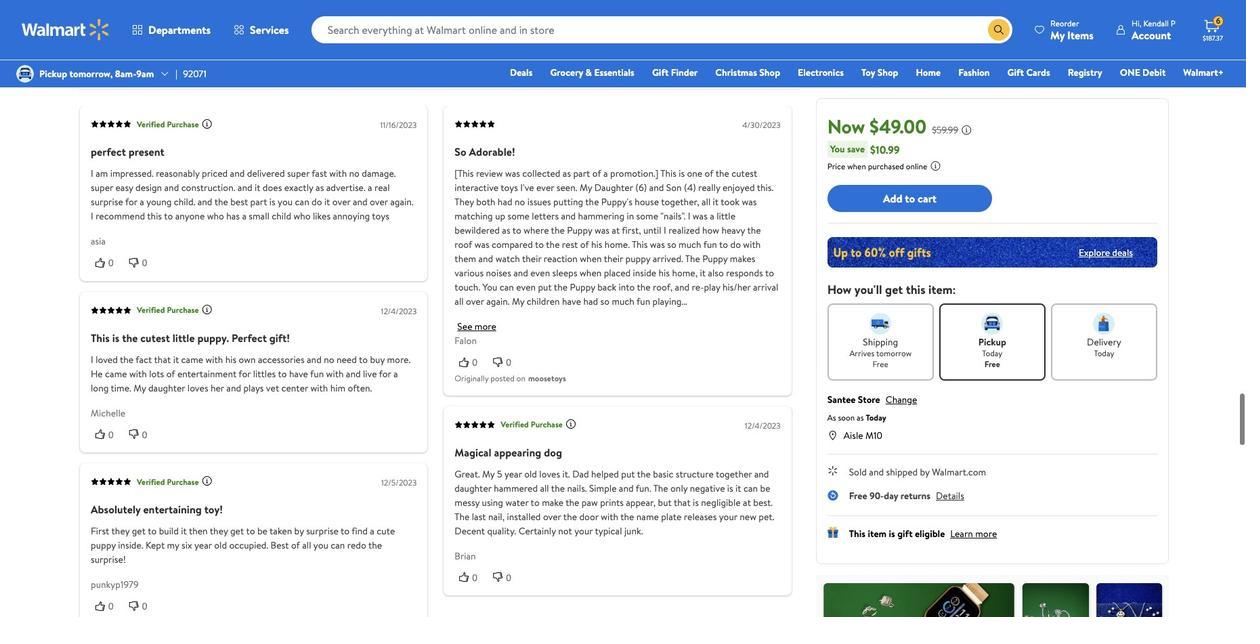 Task type: vqa. For each thing, say whether or not it's contained in the screenshot.
the Free to the left
yes



Task type: locate. For each thing, give the bounding box(es) containing it.
delivery
[[1088, 335, 1122, 349]]

see left "more"
[[475, 46, 493, 61]]

my right the time.
[[134, 381, 146, 395]]

the up the really
[[716, 167, 730, 181]]

verified purchase up this is the cutest little puppy. perfect gift!
[[137, 305, 199, 316]]

add
[[884, 191, 903, 206]]

a up how
[[710, 210, 715, 223]]

now
[[828, 113, 866, 140]]

it down together
[[736, 482, 742, 495]]

1 horizontal spatial daughter
[[455, 482, 492, 495]]

can inside [this review was collected as part of a promotion.] this is one of the cutest interactive toys i've ever seen. my daughter (6) and son (4) really enjoyed this. they both had no issues putting the puppy's house together, all it took was matching up some letters and hammering in some "nails". i was a little bewildered as to where the puppy was at first, until i realized how heavy the roof was compared to the rest of his home. this was so much fun to do with them and watch their reaction when their puppy arrived. the puppy makes various noises and even sleeps when placed inside his home, it also responds to touch. you can even put the puppy back into the roof, and re-play his/her arrival all over again. my children have had so much fun playing...
[[500, 281, 514, 294]]

toys left i've
[[501, 181, 518, 195]]

1 horizontal spatial as
[[828, 412, 837, 424]]

explore deals link
[[1074, 240, 1139, 265]]

1 horizontal spatial loves
[[540, 468, 561, 481]]

with down fact
[[129, 367, 147, 381]]

was
[[506, 167, 520, 181], [742, 196, 757, 209], [693, 210, 708, 223], [595, 224, 610, 238], [475, 238, 490, 252], [650, 238, 665, 252]]

with inside i am impressed. reasonably priced and delivered super fast with no damage. super easy design and construction. and it does exactly as advertise. a real surprise for a young child. and the best part is you can do it over and over again. i recommend this to anyone who has a small child who likes annoying toys
[[330, 167, 347, 181]]

0 horizontal spatial much
[[612, 295, 635, 309]]

until
[[644, 224, 662, 238]]

0 button
[[91, 257, 125, 270], [125, 257, 158, 270], [455, 356, 489, 370], [489, 356, 522, 370], [91, 428, 125, 442], [125, 428, 158, 442], [455, 571, 489, 585], [489, 571, 522, 585], [91, 600, 125, 614], [125, 600, 158, 614]]

i've
[[521, 181, 535, 195]]

gift
[[109, 23, 125, 36], [653, 66, 669, 79], [1008, 66, 1025, 79]]

0 horizontal spatial today
[[866, 412, 887, 424]]

door
[[580, 510, 599, 524]]

and down reasonably
[[164, 181, 179, 195]]

is down does on the left of the page
[[270, 196, 276, 209]]

0 horizontal spatial for
[[125, 196, 137, 209]]

year right 5
[[505, 468, 522, 481]]

verified purchase information image for perfect present
[[202, 119, 213, 129]]

see inside list
[[475, 46, 493, 61]]

perfect present
[[91, 145, 165, 160]]

year inside great. my 5 year old loves it. dad helped put the basic structure together and daughter hammered all the nails. simple and fun. the only negative is it can be messy using water to make the paw prints appear, but that is negligible at best. the last nail, installed over the door with the name plate releases your new pet. decent quality. certainly not your typical junk.
[[505, 468, 522, 481]]

to left 'make'
[[531, 496, 540, 510]]

their up placed
[[604, 252, 624, 266]]

easy
[[116, 181, 133, 195]]

i up asia
[[91, 210, 93, 223]]

0 vertical spatial toys
[[501, 181, 518, 195]]

vet
[[266, 381, 279, 395]]

was up how
[[693, 210, 708, 223]]

free 90-day returns details
[[850, 489, 965, 503]]

and right her at the left of the page
[[227, 381, 241, 395]]

list item
[[77, 19, 153, 40], [159, 19, 224, 40], [229, 19, 287, 40], [293, 19, 369, 40], [374, 19, 444, 40], [449, 19, 503, 40], [77, 46, 147, 67], [153, 46, 215, 67], [220, 46, 305, 67], [310, 46, 395, 67], [401, 46, 465, 67]]

old up hammered
[[525, 468, 537, 481]]

do inside i am impressed. reasonably priced and delivered super fast with no damage. super easy design and construction. and it does exactly as advertise. a real surprise for a young child. and the best part is you can do it over and over again. i recommend this to anyone who has a small child who likes annoying toys
[[312, 196, 322, 209]]

1 shop from the left
[[760, 66, 781, 79]]

fashion
[[959, 66, 991, 79]]

gift inside list item
[[109, 23, 125, 36]]

0 horizontal spatial more
[[475, 320, 497, 334]]

1 horizontal spatial who
[[294, 210, 311, 223]]

1 vertical spatial (6)
[[636, 181, 647, 195]]

and up the annoying
[[353, 196, 368, 209]]

(4) for noises (4)
[[442, 50, 454, 63]]

1 horizontal spatial so
[[668, 238, 677, 252]]

list item containing quality
[[374, 19, 444, 40]]

to inside great. my 5 year old loves it. dad helped put the basic structure together and daughter hammered all the nails. simple and fun. the only negative is it can be messy using water to make the paw prints appear, but that is negligible at best. the last nail, installed over the door with the name plate releases your new pet. decent quality. certainly not your typical junk.
[[531, 496, 540, 510]]

verified for present
[[137, 119, 165, 130]]

0 horizontal spatial you
[[483, 281, 498, 294]]

p
[[1172, 17, 1177, 29]]

arrived.
[[653, 252, 684, 266]]

shop right toy
[[878, 66, 899, 79]]

list item containing puppy
[[159, 19, 224, 40]]

2 vertical spatial fun
[[310, 367, 324, 381]]

toy shop link
[[856, 65, 905, 80]]

(4) for appearance (4)
[[373, 50, 385, 63]]

2 shop from the left
[[878, 66, 899, 79]]

more right learn
[[976, 527, 998, 541]]

0 horizontal spatial pickup
[[39, 67, 67, 81]]

0 horizontal spatial (6)
[[192, 50, 204, 63]]

no up advertise.
[[349, 167, 360, 181]]

him
[[331, 381, 346, 395]]

no inside i am impressed. reasonably priced and delivered super fast with no damage. super easy design and construction. and it does exactly as advertise. a real surprise for a young child. and the best part is you can do it over and over again. i recommend this to anyone who has a small child who likes annoying toys
[[349, 167, 360, 181]]

1 (11) from the left
[[264, 23, 277, 36]]

only
[[671, 482, 688, 495]]

see more
[[458, 320, 497, 334]]

6
[[1217, 15, 1221, 27]]

price down you save $10.99
[[828, 161, 846, 172]]

little left puppy.
[[173, 331, 195, 346]]

today up m10
[[866, 412, 887, 424]]

1 horizontal spatial some
[[637, 210, 659, 223]]

cutest up fact
[[140, 331, 170, 346]]

hammered
[[494, 482, 538, 495]]

pickup left tomorrow,
[[39, 67, 67, 81]]

list item containing appearance
[[310, 46, 395, 67]]

as inside santee store change as soon as today
[[828, 412, 837, 424]]

they up inside.
[[112, 525, 130, 538]]

best.
[[754, 496, 773, 510]]

surprise inside first they get to build it then they get to be taken by surprise to find a cute puppy inside. kept my six year old occupied. best of all you can redo the surprise!
[[306, 525, 339, 538]]

1 vertical spatial loves
[[540, 468, 561, 481]]

list item containing assembly
[[293, 19, 369, 40]]

0 vertical spatial had
[[498, 196, 513, 209]]

1 horizontal spatial surprise
[[306, 525, 339, 538]]

(6) inside [this review was collected as part of a promotion.] this is one of the cutest interactive toys i've ever seen. my daughter (6) and son (4) really enjoyed this. they both had no issues putting the puppy's house together, all it took was matching up some letters and hammering in some "nails". i was a little bewildered as to where the puppy was at first, until i realized how heavy the roof was compared to the rest of his home. this was so much fun to do with them and watch their reaction when their puppy arrived. the puppy makes various noises and even sleeps when placed inside his home, it also responds to touch. you can even put the puppy back into the roof, and re-play his/her arrival all over again. my children have had so much fun playing...
[[636, 181, 647, 195]]

1 horizontal spatial year
[[505, 468, 522, 481]]

departments
[[148, 22, 211, 37]]

he
[[91, 367, 103, 381]]

puppy
[[626, 252, 651, 266], [91, 539, 116, 553]]

took
[[721, 196, 740, 209]]

0 horizontal spatial 12/4/2023
[[381, 306, 417, 317]]

see for see more
[[475, 46, 493, 61]]

1 horizontal spatial (4)
[[442, 50, 454, 63]]

child
[[272, 210, 291, 223]]

verified purchase information image up priced
[[202, 119, 213, 129]]

shop right christmas
[[760, 66, 781, 79]]

you inside i am impressed. reasonably priced and delivered super fast with no damage. super easy design and construction. and it does exactly as advertise. a real surprise for a young child. and the best part is you can do it over and over again. i recommend this to anyone who has a small child who likes annoying toys
[[278, 196, 293, 209]]

purchase for entertaining
[[167, 476, 199, 488]]

list item containing noises
[[401, 46, 465, 67]]

get for this
[[886, 281, 904, 298]]

cutest inside [this review was collected as part of a promotion.] this is one of the cutest interactive toys i've ever seen. my daughter (6) and son (4) really enjoyed this. they both had no issues putting the puppy's house together, all it took was matching up some letters and hammering in some "nails". i was a little bewildered as to where the puppy was at first, until i realized how heavy the roof was compared to the rest of his home. this was so much fun to do with them and watch their reaction when their puppy arrived. the puppy makes various noises and even sleeps when placed inside his home, it also responds to touch. you can even put the puppy back into the roof, and re-play his/her arrival all over again. my children have had so much fun playing...
[[732, 167, 758, 181]]

services
[[250, 22, 289, 37]]

at inside [this review was collected as part of a promotion.] this is one of the cutest interactive toys i've ever seen. my daughter (6) and son (4) really enjoyed this. they both had no issues putting the puppy's house together, all it took was matching up some letters and hammering in some "nails". i was a little bewildered as to where the puppy was at first, until i realized how heavy the roof was compared to the rest of his home. this was so much fun to do with them and watch their reaction when their puppy arrived. the puppy makes various noises and even sleeps when placed inside his home, it also responds to touch. you can even put the puppy back into the roof, and re-play his/her arrival all over again. my children have had so much fun playing...
[[612, 224, 620, 238]]

1 horizontal spatial came
[[181, 353, 203, 367]]

$187.37
[[1204, 33, 1224, 43]]

1 vertical spatial cutest
[[140, 331, 170, 346]]

watch
[[496, 252, 520, 266]]

1 horizontal spatial again.
[[487, 295, 510, 309]]

(6) up 92071
[[192, 50, 204, 63]]

shop inside "link"
[[760, 66, 781, 79]]

1 vertical spatial that
[[674, 496, 691, 510]]

$59.99
[[933, 123, 959, 137]]

so up "arrived."
[[668, 238, 677, 252]]

house
[[164, 50, 190, 63]]

little inside [this review was collected as part of a promotion.] this is one of the cutest interactive toys i've ever seen. my daughter (6) and son (4) really enjoyed this. they both had no issues putting the puppy's house together, all it took was matching up some letters and hammering in some "nails". i was a little bewildered as to where the puppy was at first, until i realized how heavy the roof was compared to the rest of his home. this was so much fun to do with them and watch their reaction when their puppy arrived. the puppy makes various noises and even sleeps when placed inside his home, it also responds to touch. you can even put the puppy back into the roof, and re-play his/her arrival all over again. my children have had so much fun playing...
[[717, 210, 736, 223]]

no down i've
[[515, 196, 526, 209]]

over down the real
[[370, 196, 388, 209]]

get right you'll
[[886, 281, 904, 298]]

0 vertical spatial pickup
[[39, 67, 67, 81]]

pickup tomorrow, 8am-9am
[[39, 67, 154, 81]]

verified
[[137, 119, 165, 130], [137, 305, 165, 316], [501, 419, 529, 431], [137, 476, 165, 488]]

some down house at the top right of page
[[637, 210, 659, 223]]

(11) for assembly (11)
[[345, 23, 358, 36]]

my inside reorder my items
[[1051, 27, 1066, 42]]

0 horizontal spatial toys
[[372, 210, 390, 223]]

can inside great. my 5 year old loves it. dad helped put the basic structure together and daughter hammered all the nails. simple and fun. the only negative is it can be messy using water to make the paw prints appear, but that is negligible at best. the last nail, installed over the door with the name plate releases your new pet. decent quality. certainly not your typical junk.
[[744, 482, 758, 495]]

0 horizontal spatial his
[[225, 353, 237, 367]]

the up hammering
[[586, 196, 599, 209]]

how
[[703, 224, 720, 238]]

loved
[[96, 353, 118, 367]]

0 horizontal spatial as
[[88, 23, 98, 36]]

1 horizontal spatial that
[[674, 496, 691, 510]]

had
[[498, 196, 513, 209], [584, 295, 599, 309]]

super
[[287, 167, 310, 181], [91, 181, 113, 195]]

priced
[[202, 167, 228, 181]]

dad
[[573, 468, 589, 481]]

1 horizontal spatial no
[[349, 167, 360, 181]]

really
[[699, 181, 721, 195]]

verified purchase information image
[[202, 119, 213, 129], [566, 419, 577, 430], [202, 476, 213, 487]]

0 vertical spatial part
[[574, 167, 591, 181]]

0 vertical spatial fun
[[704, 238, 718, 252]]

puppy (14)
[[170, 23, 213, 36]]

anyone
[[175, 210, 205, 223]]

house (6)
[[164, 50, 204, 63]]

year down then
[[194, 539, 212, 553]]

1 horizontal spatial part
[[574, 167, 591, 181]]

legal information image
[[931, 161, 942, 171]]

using
[[482, 496, 504, 510]]

of inside first they get to build it then they get to be taken by surprise to find a cute puppy inside. kept my six year old occupied. best of all you can redo the surprise!
[[291, 539, 300, 553]]

1 horizontal spatial much
[[679, 238, 702, 252]]

1 horizontal spatial pickup
[[979, 335, 1007, 349]]

Walmart Site-Wide search field
[[312, 16, 1013, 43]]

purchase up reasonably
[[167, 119, 199, 130]]

1 horizontal spatial super
[[287, 167, 310, 181]]

(4) down one
[[684, 181, 697, 195]]

purchase for present
[[167, 119, 199, 130]]

the down messy in the bottom left of the page
[[455, 510, 470, 524]]

it inside first they get to build it then they get to be taken by surprise to find a cute puppy inside. kept my six year old occupied. best of all you can redo the surprise!
[[181, 525, 187, 538]]

for inside i am impressed. reasonably priced and delivered super fast with no damage. super easy design and construction. and it does exactly as advertise. a real surprise for a young child. and the best part is you can do it over and over again. i recommend this to anyone who has a small child who likes annoying toys
[[125, 196, 137, 209]]

at
[[612, 224, 620, 238], [743, 496, 752, 510]]

negative
[[690, 482, 726, 495]]

the inside first they get to build it then they get to be taken by surprise to find a cute puppy inside. kept my six year old occupied. best of all you can redo the surprise!
[[369, 539, 382, 553]]

part up small
[[250, 196, 267, 209]]

verified up this is the cutest little puppy. perfect gift!
[[137, 305, 165, 316]]

0 vertical spatial surprise
[[91, 196, 123, 209]]

placed
[[604, 267, 631, 280]]

pickup for today
[[979, 335, 1007, 349]]

paw
[[582, 496, 598, 510]]

purchase for is
[[167, 305, 199, 316]]

no
[[349, 167, 360, 181], [515, 196, 526, 209], [324, 353, 335, 367]]

junk.
[[625, 524, 644, 538]]

verified for appearing
[[501, 419, 529, 431]]

puppy inside list item
[[170, 23, 195, 36]]

the down nails.
[[566, 496, 580, 510]]

2 vertical spatial verified purchase information image
[[202, 476, 213, 487]]

to up occupied.
[[246, 525, 255, 538]]

1 horizontal spatial shop
[[878, 66, 899, 79]]

1 vertical spatial 12/4/2023
[[745, 420, 781, 432]]

gift for gift cards
[[1008, 66, 1025, 79]]

intent image for pickup image
[[982, 313, 1004, 335]]

9am
[[136, 67, 154, 81]]

when up back
[[580, 267, 602, 280]]

0 horizontal spatial see
[[458, 320, 473, 334]]

structure
[[676, 468, 714, 481]]

it left also
[[700, 267, 706, 280]]

is up releases
[[693, 496, 699, 510]]

you save $10.99
[[831, 142, 900, 157]]

daughter down 'great.'
[[455, 482, 492, 495]]

i inside the "i loved the fact that it came with his own accessories and no need to buy more. he came with lots of entertainment for littles to have fun with and live for a long time. my daughter loves her and plays vet center with him often."
[[91, 353, 93, 367]]

puppy.
[[198, 331, 229, 346]]

0 vertical spatial year
[[505, 468, 522, 481]]

the inside the "i loved the fact that it came with his own accessories and no need to buy more. he came with lots of entertainment for littles to have fun with and live for a long time. my daughter loves her and plays vet center with him often."
[[120, 353, 134, 367]]

0 horizontal spatial no
[[324, 353, 335, 367]]

0 vertical spatial this
[[147, 210, 162, 223]]

list item containing house
[[153, 46, 215, 67]]

your down the door
[[575, 524, 593, 538]]

play
[[704, 281, 721, 294]]

moosetoys
[[529, 373, 567, 384]]

you
[[278, 196, 293, 209], [314, 539, 329, 553]]

the
[[686, 252, 701, 266], [654, 482, 669, 495], [455, 510, 470, 524]]

some right up
[[508, 210, 530, 223]]

see up the falon on the bottom left of the page
[[458, 320, 473, 334]]

his
[[592, 238, 603, 252], [659, 267, 670, 280], [225, 353, 237, 367]]

0 vertical spatial be
[[761, 482, 771, 495]]

search icon image
[[994, 24, 1005, 35]]

0 vertical spatial you
[[278, 196, 293, 209]]

1 horizontal spatial do
[[731, 238, 741, 252]]

0 horizontal spatial you
[[278, 196, 293, 209]]

0 horizontal spatial by
[[295, 525, 304, 538]]

1 horizontal spatial price
[[828, 161, 846, 172]]

surprise
[[91, 196, 123, 209], [306, 525, 339, 538]]

the up not
[[564, 510, 577, 524]]

0 horizontal spatial daughter
[[148, 381, 185, 395]]

learn more button
[[951, 527, 998, 541]]

my inside great. my 5 year old loves it. dad helped put the basic structure together and daughter hammered all the nails. simple and fun. the only negative is it can be messy using water to make the paw prints appear, but that is negligible at best. the last nail, installed over the door with the name plate releases your new pet. decent quality. certainly not your typical junk.
[[483, 468, 495, 481]]

0 horizontal spatial gift
[[109, 23, 125, 36]]

1 vertical spatial year
[[194, 539, 212, 553]]

verified up present
[[137, 119, 165, 130]]

instructions
[[231, 50, 280, 63]]

put inside [this review was collected as part of a promotion.] this is one of the cutest interactive toys i've ever seen. my daughter (6) and son (4) really enjoyed this. they both had no issues putting the puppy's house together, all it took was matching up some letters and hammering in some "nails". i was a little bewildered as to where the puppy was at first, until i realized how heavy the roof was compared to the rest of his home. this was so much fun to do with them and watch their reaction when their puppy arrived. the puppy makes various noises and even sleeps when placed inside his home, it also responds to touch. you can even put the puppy back into the roof, and re-play his/her arrival all over again. my children have had so much fun playing...
[[538, 281, 552, 294]]

verified purchase up the appearing
[[501, 419, 563, 431]]

to down accessories
[[278, 367, 287, 381]]

gift left the cards
[[1008, 66, 1025, 79]]

year
[[505, 468, 522, 481], [194, 539, 212, 553]]

today inside pickup today free
[[983, 348, 1003, 359]]

to inside button
[[906, 191, 916, 206]]

0 horizontal spatial (11)
[[264, 23, 277, 36]]

0 horizontal spatial fun
[[310, 367, 324, 381]]

2 vertical spatial no
[[324, 353, 335, 367]]

the down basic
[[654, 482, 669, 495]]

much down into
[[612, 295, 635, 309]]

2 (11) from the left
[[345, 23, 358, 36]]

1 they from the left
[[112, 525, 130, 538]]

came up the entertainment
[[181, 353, 203, 367]]

daughter inside great. my 5 year old loves it. dad helped put the basic structure together and daughter hammered all the nails. simple and fun. the only negative is it can be messy using water to make the paw prints appear, but that is negligible at best. the last nail, installed over the door with the name plate releases your new pet. decent quality. certainly not your typical junk.
[[455, 482, 492, 495]]

no left the need
[[324, 353, 335, 367]]

0 horizontal spatial put
[[538, 281, 552, 294]]

0 vertical spatial came
[[181, 353, 203, 367]]

you inside [this review was collected as part of a promotion.] this is one of the cutest interactive toys i've ever seen. my daughter (6) and son (4) really enjoyed this. they both had no issues putting the puppy's house together, all it took was matching up some letters and hammering in some "nails". i was a little bewildered as to where the puppy was at first, until i realized how heavy the roof was compared to the rest of his home. this was so much fun to do with them and watch their reaction when their puppy arrived. the puppy makes various noises and even sleeps when placed inside his home, it also responds to touch. you can even put the puppy back into the roof, and re-play his/her arrival all over again. my children have had so much fun playing...
[[483, 281, 498, 294]]

my inside the "i loved the fact that it came with his own accessories and no need to buy more. he came with lots of entertainment for littles to have fun with and live for a long time. my daughter loves her and plays vet center with him often."
[[134, 381, 146, 395]]

a inside the "i loved the fact that it came with his own accessories and no need to buy more. he came with lots of entertainment for littles to have fun with and live for a long time. my daughter loves her and plays vet center with him often."
[[394, 367, 398, 381]]

put inside great. my 5 year old loves it. dad helped put the basic structure together and daughter hammered all the nails. simple and fun. the only negative is it can be messy using water to make the paw prints appear, but that is negligible at best. the last nail, installed over the door with the name plate releases your new pet. decent quality. certainly not your typical junk.
[[622, 468, 635, 481]]

they right then
[[210, 525, 228, 538]]

1 vertical spatial fun
[[637, 295, 651, 309]]

2 horizontal spatial no
[[515, 196, 526, 209]]

loves left it.
[[540, 468, 561, 481]]

1 vertical spatial had
[[584, 295, 599, 309]]

fun.
[[636, 482, 652, 495]]

be inside great. my 5 year old loves it. dad helped put the basic structure together and daughter hammered all the nails. simple and fun. the only negative is it can be messy using water to make the paw prints appear, but that is negligible at best. the last nail, installed over the door with the name plate releases your new pet. decent quality. certainly not your typical junk.
[[761, 482, 771, 495]]

1 horizontal spatial old
[[525, 468, 537, 481]]

2 their from the left
[[604, 252, 624, 266]]

can inside first they get to build it then they get to be taken by surprise to find a cute puppy inside. kept my six year old occupied. best of all you can redo the surprise!
[[331, 539, 345, 553]]

list item containing dog
[[449, 19, 503, 40]]

0 vertical spatial loves
[[188, 381, 208, 395]]

grocery & essentials link
[[545, 65, 641, 80]]

my left 5
[[483, 468, 495, 481]]

surprise!
[[91, 553, 126, 567]]

1 vertical spatial surprise
[[306, 525, 339, 538]]

so down back
[[601, 295, 610, 309]]

(4) inside [this review was collected as part of a promotion.] this is one of the cutest interactive toys i've ever seen. my daughter (6) and son (4) really enjoyed this. they both had no issues putting the puppy's house together, all it took was matching up some letters and hammering in some "nails". i was a little bewildered as to where the puppy was at first, until i realized how heavy the roof was compared to the rest of his home. this was so much fun to do with them and watch their reaction when their puppy arrived. the puppy makes various noises and even sleeps when placed inside his home, it also responds to touch. you can even put the puppy back into the roof, and re-play his/her arrival all over again. my children have had so much fun playing...
[[684, 181, 697, 195]]

by inside first they get to build it then they get to be taken by surprise to find a cute puppy inside. kept my six year old occupied. best of all you can redo the surprise!
[[295, 525, 304, 538]]

basic
[[654, 468, 674, 481]]

children
[[527, 295, 560, 309]]

0 horizontal spatial again.
[[391, 196, 414, 209]]

that down only
[[674, 496, 691, 510]]

list
[[77, 19, 800, 40]]

change
[[886, 393, 918, 407]]

toys
[[501, 181, 518, 195], [372, 210, 390, 223]]

1 horizontal spatial 12/4/2023
[[745, 420, 781, 432]]

list containing as a gift
[[77, 19, 800, 40]]

purchase up dog
[[531, 419, 563, 431]]

had down back
[[584, 295, 599, 309]]

i up realized
[[688, 210, 691, 223]]

part inside [this review was collected as part of a promotion.] this is one of the cutest interactive toys i've ever seen. my daughter (6) and son (4) really enjoyed this. they both had no issues putting the puppy's house together, all it took was matching up some letters and hammering in some "nails". i was a little bewildered as to where the puppy was at first, until i realized how heavy the roof was compared to the rest of his home. this was so much fun to do with them and watch their reaction when their puppy arrived. the puppy makes various noises and even sleeps when placed inside his home, it also responds to touch. you can even put the puppy back into the roof, and re-play his/her arrival all over again. my children have had so much fun playing...
[[574, 167, 591, 181]]

their right watch
[[522, 252, 542, 266]]

0 horizontal spatial do
[[312, 196, 322, 209]]

92071
[[183, 67, 207, 81]]

who left likes
[[294, 210, 311, 223]]

0 vertical spatial you
[[831, 142, 845, 156]]

the up home,
[[686, 252, 701, 266]]

1 horizontal spatial free
[[873, 359, 889, 370]]

1 vertical spatial pickup
[[979, 335, 1007, 349]]

5
[[497, 468, 503, 481]]

today for pickup
[[983, 348, 1003, 359]]

0 vertical spatial put
[[538, 281, 552, 294]]

with up advertise.
[[330, 167, 347, 181]]

today down intent image for delivery
[[1095, 348, 1115, 359]]

free inside shipping arrives tomorrow free
[[873, 359, 889, 370]]

$49.00
[[870, 113, 927, 140]]

and right priced
[[230, 167, 245, 181]]

2 horizontal spatial the
[[686, 252, 701, 266]]

they
[[112, 525, 130, 538], [210, 525, 228, 538]]

intent image for shipping image
[[870, 313, 892, 335]]

1 vertical spatial this
[[907, 281, 926, 298]]

0 horizontal spatial that
[[154, 353, 171, 367]]

1 vertical spatial see
[[458, 320, 473, 334]]

today inside the delivery today
[[1095, 348, 1115, 359]]

0 vertical spatial puppy
[[626, 252, 651, 266]]

put
[[538, 281, 552, 294], [622, 468, 635, 481]]

2 horizontal spatial for
[[379, 367, 392, 381]]

1 some from the left
[[508, 210, 530, 223]]

even up children
[[517, 281, 536, 294]]

1 horizontal spatial see
[[475, 46, 493, 61]]

realized
[[669, 224, 700, 238]]

free down "shipping"
[[873, 359, 889, 370]]

0 vertical spatial that
[[154, 353, 171, 367]]

puppy inside [this review was collected as part of a promotion.] this is one of the cutest interactive toys i've ever seen. my daughter (6) and son (4) really enjoyed this. they both had no issues putting the puppy's house together, all it took was matching up some letters and hammering in some "nails". i was a little bewildered as to where the puppy was at first, until i realized how heavy the roof was compared to the rest of his home. this was so much fun to do with them and watch their reaction when their puppy arrived. the puppy makes various noises and even sleeps when placed inside his home, it also responds to touch. you can even put the puppy back into the roof, and re-play his/her arrival all over again. my children have had so much fun playing...
[[626, 252, 651, 266]]

 image
[[16, 65, 34, 83]]

had up up
[[498, 196, 513, 209]]

1 horizontal spatial today
[[983, 348, 1003, 359]]

(8)
[[125, 50, 136, 63]]

toy!
[[204, 502, 223, 517]]

1 horizontal spatial this
[[907, 281, 926, 298]]

1 horizontal spatial by
[[921, 466, 930, 479]]

1 vertical spatial verified purchase information image
[[566, 419, 577, 430]]

loves inside great. my 5 year old loves it. dad helped put the basic structure together and daughter hammered all the nails. simple and fun. the only negative is it can be messy using water to make the paw prints appear, but that is negligible at best. the last nail, installed over the door with the name plate releases your new pet. decent quality. certainly not your typical junk.
[[540, 468, 561, 481]]

puppy inside first they get to build it then they get to be taken by surprise to find a cute puppy inside. kept my six year old occupied. best of all you can redo the surprise!
[[91, 539, 116, 553]]

as inside list
[[88, 23, 98, 36]]

1 horizontal spatial at
[[743, 496, 752, 510]]

verified purchase information image for magical appearing dog
[[566, 419, 577, 430]]

1 vertical spatial have
[[289, 367, 308, 381]]

as right soon
[[857, 412, 864, 424]]

verified purchase information image
[[202, 304, 213, 315]]

pickup down intent image for pickup
[[979, 335, 1007, 349]]

surprise left find
[[306, 525, 339, 538]]

list item containing as a gift
[[77, 19, 153, 40]]

1 vertical spatial you
[[314, 539, 329, 553]]

1 horizontal spatial (11)
[[345, 23, 358, 36]]

(11)
[[264, 23, 277, 36], [345, 23, 358, 36]]

again. down noises
[[487, 295, 510, 309]]

again. inside [this review was collected as part of a promotion.] this is one of the cutest interactive toys i've ever seen. my daughter (6) and son (4) really enjoyed this. they both had no issues putting the puppy's house together, all it took was matching up some letters and hammering in some "nails". i was a little bewildered as to where the puppy was at first, until i realized how heavy the roof was compared to the rest of his home. this was so much fun to do with them and watch their reaction when their puppy arrived. the puppy makes various noises and even sleeps when placed inside his home, it also responds to touch. you can even put the puppy back into the roof, and re-play his/her arrival all over again. my children have had so much fun playing...
[[487, 295, 510, 309]]

you inside you save $10.99
[[831, 142, 845, 156]]

1 vertical spatial part
[[250, 196, 267, 209]]

was down enjoyed
[[742, 196, 757, 209]]

touch.
[[455, 281, 481, 294]]

purchase left verified purchase information icon
[[167, 305, 199, 316]]

0 horizontal spatial little
[[173, 331, 195, 346]]



Task type: describe. For each thing, give the bounding box(es) containing it.
old inside first they get to build it then they get to be taken by surprise to find a cute puppy inside. kept my six year old occupied. best of all you can redo the surprise!
[[214, 539, 227, 553]]

as inside i am impressed. reasonably priced and delivered super fast with no damage. super easy design and construction. and it does exactly as advertise. a real surprise for a young child. and the best part is you can do it over and over again. i recommend this to anyone who has a small child who likes annoying toys
[[316, 181, 324, 195]]

fun inside the "i loved the fact that it came with his own accessories and no need to buy more. he came with lots of entertainment for littles to have fun with and live for a long time. my daughter loves her and plays vet center with him often."
[[310, 367, 324, 381]]

and up often.
[[346, 367, 361, 381]]

was right 'review'
[[506, 167, 520, 181]]

shop for christmas shop
[[760, 66, 781, 79]]

to up compared
[[513, 224, 522, 238]]

see more button
[[458, 320, 497, 334]]

change button
[[886, 393, 918, 407]]

often.
[[348, 381, 372, 395]]

with left him at the bottom of page
[[311, 381, 328, 395]]

deals
[[510, 66, 533, 79]]

0 horizontal spatial cutest
[[140, 331, 170, 346]]

cute
[[377, 525, 395, 538]]

0 vertical spatial when
[[848, 161, 867, 172]]

gifting made easy image
[[828, 527, 839, 538]]

and up best
[[238, 181, 253, 195]]

it inside great. my 5 year old loves it. dad helped put the basic structure together and daughter hammered all the nails. simple and fun. the only negative is it can be messy using water to make the paw prints appear, but that is negligible at best. the last nail, installed over the door with the name plate releases your new pet. decent quality. certainly not your typical junk.
[[736, 482, 742, 495]]

soon
[[839, 412, 855, 424]]

quality.
[[488, 524, 517, 538]]

0 vertical spatial much
[[679, 238, 702, 252]]

the up reaction
[[546, 238, 560, 252]]

not
[[559, 524, 573, 538]]

loves inside the "i loved the fact that it came with his own accessories and no need to buy more. he came with lots of entertainment for littles to have fun with and live for a long time. my daughter loves her and plays vet center with him often."
[[188, 381, 208, 395]]

be inside first they get to build it then they get to be taken by surprise to find a cute puppy inside. kept my six year old occupied. best of all you can redo the surprise!
[[257, 525, 268, 538]]

today inside santee store change as soon as today
[[866, 412, 887, 424]]

price for price when purchased online
[[828, 161, 846, 172]]

into
[[619, 281, 635, 294]]

the inside i am impressed. reasonably priced and delivered super fast with no damage. super easy design and construction. and it does exactly as advertise. a real surprise for a young child. and the best part is you can do it over and over again. i recommend this to anyone who has a small child who likes annoying toys
[[215, 196, 228, 209]]

the up fact
[[122, 331, 138, 346]]

up to sixty percent off deals. shop now. image
[[828, 237, 1158, 268]]

see for see more
[[458, 320, 473, 334]]

i am impressed. reasonably priced and delivered super fast with no damage. super easy design and construction. and it does exactly as advertise. a real surprise for a young child. and the best part is you can do it over and over again. i recommend this to anyone who has a small child who likes annoying toys
[[91, 167, 414, 223]]

and up house at the top right of page
[[650, 181, 664, 195]]

do inside [this review was collected as part of a promotion.] this is one of the cutest interactive toys i've ever seen. my daughter (6) and son (4) really enjoyed this. they both had no issues putting the puppy's house together, all it took was matching up some letters and hammering in some "nails". i was a little bewildered as to where the puppy was at first, until i realized how heavy the roof was compared to the rest of his home. this was so much fun to do with them and watch their reaction when their puppy arrived. the puppy makes various noises and even sleeps when placed inside his home, it also responds to touch. you can even put the puppy back into the roof, and re-play his/her arrival all over again. my children have had so much fun playing...
[[731, 238, 741, 252]]

explore
[[1080, 246, 1111, 259]]

also
[[708, 267, 724, 280]]

1 vertical spatial when
[[580, 252, 602, 266]]

verified for is
[[137, 305, 165, 316]]

gift!
[[270, 331, 290, 346]]

returns
[[901, 489, 931, 503]]

verified for entertaining
[[137, 476, 165, 488]]

1 who from the left
[[207, 210, 224, 223]]

verified purchase for entertaining
[[137, 476, 199, 488]]

my right seen. at top left
[[580, 181, 593, 195]]

the inside [this review was collected as part of a promotion.] this is one of the cutest interactive toys i've ever seen. my daughter (6) and son (4) really enjoyed this. they both had no issues putting the puppy's house together, all it took was matching up some letters and hammering in some "nails". i was a little bewildered as to where the puppy was at first, until i realized how heavy the roof was compared to the rest of his home. this was so much fun to do with them and watch their reaction when their puppy arrived. the puppy makes various noises and even sleeps when placed inside his home, it also responds to touch. you can even put the puppy back into the roof, and re-play his/her arrival all over again. my children have had so much fun playing...
[[686, 252, 701, 266]]

all inside great. my 5 year old loves it. dad helped put the basic structure together and daughter hammered all the nails. simple and fun. the only negative is it can be messy using water to make the paw prints appear, but that is negligible at best. the last nail, installed over the door with the name plate releases your new pet. decent quality. certainly not your typical junk.
[[540, 482, 549, 495]]

| 92071
[[176, 67, 207, 81]]

interactive
[[455, 181, 499, 195]]

1 vertical spatial super
[[91, 181, 113, 195]]

various
[[455, 267, 484, 280]]

and up noises
[[479, 252, 494, 266]]

list item containing instructions
[[220, 46, 305, 67]]

delivery today
[[1088, 335, 1122, 359]]

assembly (11)
[[304, 23, 358, 36]]

negligible
[[702, 496, 741, 510]]

the down the inside
[[637, 281, 651, 294]]

and right sold
[[870, 466, 885, 479]]

verified purchase for present
[[137, 119, 199, 130]]

deals
[[1113, 246, 1134, 259]]

a
[[101, 23, 107, 36]]

christmas
[[716, 66, 758, 79]]

walmart image
[[22, 19, 110, 41]]

this down first,
[[632, 238, 648, 252]]

perfect
[[91, 145, 126, 160]]

enjoyed
[[723, 181, 755, 195]]

all down the really
[[702, 196, 711, 209]]

part inside i am impressed. reasonably priced and delivered super fast with no damage. super easy design and construction. and it does exactly as advertise. a real surprise for a young child. and the best part is you can do it over and over again. i recommend this to anyone who has a small child who likes annoying toys
[[250, 196, 267, 209]]

dog
[[544, 445, 562, 460]]

the up junk.
[[621, 510, 635, 524]]

and down putting
[[561, 210, 576, 223]]

1 their from the left
[[522, 252, 542, 266]]

damage.
[[362, 167, 396, 181]]

with up him at the bottom of page
[[326, 367, 344, 381]]

over inside great. my 5 year old loves it. dad helped put the basic structure together and daughter hammered all the nails. simple and fun. the only negative is it can be messy using water to make the paw prints appear, but that is negligible at best. the last nail, installed over the door with the name plate releases your new pet. decent quality. certainly not your typical junk.
[[543, 510, 562, 524]]

to down the heavy on the right top of the page
[[720, 238, 729, 252]]

dog (9)
[[460, 23, 492, 36]]

gift finder link
[[646, 65, 704, 80]]

appearance (4)
[[321, 50, 385, 63]]

see more button
[[475, 46, 520, 61]]

reaction
[[544, 252, 578, 266]]

pickup today free
[[979, 335, 1007, 370]]

of up the really
[[705, 167, 714, 181]]

over inside [this review was collected as part of a promotion.] this is one of the cutest interactive toys i've ever seen. my daughter (6) and son (4) really enjoyed this. they both had no issues putting the puppy's house together, all it took was matching up some letters and hammering in some "nails". i was a little bewildered as to where the puppy was at first, until i realized how heavy the roof was compared to the rest of his home. this was so much fun to do with them and watch their reaction when their puppy arrived. the puppy makes various noises and even sleeps when placed inside his home, it also responds to touch. you can even put the puppy back into the roof, and re-play his/her arrival all over again. my children have had so much fun playing...
[[466, 295, 484, 309]]

a down design
[[140, 196, 144, 209]]

the up 'make'
[[552, 482, 565, 495]]

and left the need
[[307, 353, 322, 367]]

to down "where"
[[535, 238, 544, 252]]

originally posted on moosetoys
[[455, 373, 567, 384]]

reorder my items
[[1051, 17, 1094, 42]]

0 vertical spatial even
[[531, 267, 550, 280]]

with up the entertainment
[[206, 353, 223, 367]]

is up loved
[[112, 331, 120, 346]]

2 who from the left
[[294, 210, 311, 223]]

of up daughter
[[593, 167, 602, 181]]

free inside pickup today free
[[985, 359, 1001, 370]]

plays
[[244, 381, 264, 395]]

daughter inside the "i loved the fact that it came with his own accessories and no need to buy more. he came with lots of entertainment for littles to have fun with and live for a long time. my daughter loves her and plays vet center with him often."
[[148, 381, 185, 395]]

with inside [this review was collected as part of a promotion.] this is one of the cutest interactive toys i've ever seen. my daughter (6) and son (4) really enjoyed this. they both had no issues putting the puppy's house together, all it took was matching up some letters and hammering in some "nails". i was a little bewildered as to where the puppy was at first, until i realized how heavy the roof was compared to the rest of his home. this was so much fun to do with them and watch their reaction when their puppy arrived. the puppy makes various noises and even sleeps when placed inside his home, it also responds to touch. you can even put the puppy back into the roof, and re-play his/her arrival all over again. my children have had so much fun playing...
[[744, 238, 761, 252]]

0 horizontal spatial your
[[575, 524, 593, 538]]

i loved the fact that it came with his own accessories and no need to buy more. he came with lots of entertainment for littles to have fun with and live for a long time. my daughter loves her and plays vet center with him often.
[[91, 353, 411, 395]]

11/16/2023
[[381, 120, 417, 131]]

1 vertical spatial so
[[601, 295, 610, 309]]

1 vertical spatial his
[[659, 267, 670, 280]]

review
[[476, 167, 503, 181]]

fashion link
[[953, 65, 997, 80]]

puppy up also
[[703, 252, 728, 266]]

2 some from the left
[[637, 210, 659, 223]]

more.
[[387, 353, 411, 367]]

1 vertical spatial much
[[612, 295, 635, 309]]

of right rest
[[581, 238, 589, 252]]

2 they from the left
[[210, 525, 228, 538]]

(6) inside the see more list
[[192, 50, 204, 63]]

plate
[[662, 510, 682, 524]]

this item is gift eligible learn more
[[850, 527, 998, 541]]

has
[[226, 210, 240, 223]]

6 $187.37
[[1204, 15, 1224, 43]]

hammering
[[579, 210, 625, 223]]

one
[[688, 167, 703, 181]]

all down touch.
[[455, 295, 464, 309]]

that inside great. my 5 year old loves it. dad helped put the basic structure together and daughter hammered all the nails. simple and fun. the only negative is it can be messy using water to make the paw prints appear, but that is negligible at best. the last nail, installed over the door with the name plate releases your new pet. decent quality. certainly not your typical junk.
[[674, 496, 691, 510]]

this left item on the bottom of page
[[850, 527, 866, 541]]

shop for toy shop
[[878, 66, 899, 79]]

0 vertical spatial by
[[921, 466, 930, 479]]

see more list
[[77, 46, 800, 67]]

appear,
[[626, 496, 656, 510]]

1 vertical spatial even
[[517, 281, 536, 294]]

learn more about strikethrough prices image
[[962, 125, 973, 136]]

90-
[[870, 489, 885, 503]]

this up loved
[[91, 331, 110, 346]]

to inside i am impressed. reasonably priced and delivered super fast with no damage. super easy design and construction. and it does exactly as advertise. a real surprise for a young child. and the best part is you can do it over and over again. i recommend this to anyone who has a small child who likes annoying toys
[[164, 210, 173, 223]]

puppy down the sleeps
[[570, 281, 596, 294]]

six
[[182, 539, 192, 553]]

old inside great. my 5 year old loves it. dad helped put the basic structure together and daughter hammered all the nails. simple and fun. the only negative is it can be messy using water to make the paw prints appear, but that is negligible at best. the last nail, installed over the door with the name plate releases your new pet. decent quality. certainly not your typical junk.
[[525, 468, 537, 481]]

certainly
[[519, 524, 556, 538]]

year inside first they get to build it then they get to be taken by surprise to find a cute puppy inside. kept my six year old occupied. best of all you can redo the surprise!
[[194, 539, 212, 553]]

kendall
[[1144, 17, 1170, 29]]

1 horizontal spatial your
[[720, 510, 738, 524]]

is inside i am impressed. reasonably priced and delivered super fast with no damage. super easy design and construction. and it does exactly as advertise. a real surprise for a young child. and the best part is you can do it over and over again. i recommend this to anyone who has a small child who likes annoying toys
[[270, 196, 276, 209]]

was down bewildered
[[475, 238, 490, 252]]

0 vertical spatial his
[[592, 238, 603, 252]]

make
[[542, 496, 564, 510]]

can inside i am impressed. reasonably priced and delivered super fast with no damage. super easy design and construction. and it does exactly as advertise. a real surprise for a young child. and the best part is you can do it over and over again. i recommend this to anyone who has a small child who likes annoying toys
[[295, 196, 310, 209]]

Search search field
[[312, 16, 1013, 43]]

it left took
[[713, 196, 719, 209]]

again. inside i am impressed. reasonably priced and delivered super fast with no damage. super easy design and construction. and it does exactly as advertise. a real surprise for a young child. and the best part is you can do it over and over again. i recommend this to anyone who has a small child who likes annoying toys
[[391, 196, 414, 209]]

home
[[917, 66, 941, 79]]

it left does on the left of the page
[[255, 181, 261, 195]]

the up fun.
[[638, 468, 651, 481]]

as inside santee store change as soon as today
[[857, 412, 864, 424]]

a up daughter
[[604, 167, 608, 181]]

surprise inside i am impressed. reasonably priced and delivered super fast with no damage. super easy design and construction. and it does exactly as advertise. a real surprise for a young child. and the best part is you can do it over and over again. i recommend this to anyone who has a small child who likes annoying toys
[[91, 196, 123, 209]]

no inside [this review was collected as part of a promotion.] this is one of the cutest interactive toys i've ever seen. my daughter (6) and son (4) really enjoyed this. they both had no issues putting the puppy's house together, all it took was matching up some letters and hammering in some "nails". i was a little bewildered as to where the puppy was at first, until i realized how heavy the roof was compared to the rest of his home. this was so much fun to do with them and watch their reaction when their puppy arrived. the puppy makes various noises and even sleeps when placed inside his home, it also responds to touch. you can even put the puppy back into the roof, and re-play his/her arrival all over again. my children have had so much fun playing...
[[515, 196, 526, 209]]

1 horizontal spatial for
[[239, 367, 251, 381]]

2 horizontal spatial fun
[[704, 238, 718, 252]]

the up rest
[[551, 224, 565, 238]]

intent image for delivery image
[[1094, 313, 1116, 335]]

arrives
[[850, 348, 875, 359]]

12/4/2023 for magical appearing dog
[[745, 420, 781, 432]]

his inside the "i loved the fact that it came with his own accessories and no need to buy more. he came with lots of entertainment for littles to have fun with and live for a long time. my daughter loves her and plays vet center with him often."
[[225, 353, 237, 367]]

exactly
[[284, 181, 314, 195]]

to up kept
[[148, 525, 157, 538]]

0 horizontal spatial the
[[455, 510, 470, 524]]

services button
[[222, 14, 301, 46]]

toys inside i am impressed. reasonably priced and delivered super fast with no damage. super easy design and construction. and it does exactly as advertise. a real surprise for a young child. and the best part is you can do it over and over again. i recommend this to anyone who has a small child who likes annoying toys
[[372, 210, 390, 223]]

this inside i am impressed. reasonably priced and delivered super fast with no damage. super easy design and construction. and it does exactly as advertise. a real surprise for a young child. and the best part is you can do it over and over again. i recommend this to anyone who has a small child who likes annoying toys
[[147, 210, 162, 223]]

a right has
[[242, 210, 247, 223]]

a inside first they get to build it then they get to be taken by surprise to find a cute puppy inside. kept my six year old occupied. best of all you can redo the surprise!
[[370, 525, 375, 538]]

this up son
[[661, 167, 677, 181]]

have inside [this review was collected as part of a promotion.] this is one of the cutest interactive toys i've ever seen. my daughter (6) and son (4) really enjoyed this. they both had no issues putting the puppy's house together, all it took was matching up some letters and hammering in some "nails". i was a little bewildered as to where the puppy was at first, until i realized how heavy the roof was compared to the rest of his home. this was so much fun to do with them and watch their reaction when their puppy arrived. the puppy makes various noises and even sleeps when placed inside his home, it also responds to touch. you can even put the puppy back into the roof, and re-play his/her arrival all over again. my children have had so much fun playing...
[[562, 295, 582, 309]]

2 vertical spatial when
[[580, 267, 602, 280]]

together
[[716, 468, 753, 481]]

a left the real
[[368, 181, 373, 195]]

verified purchase information image for absolutely entertaining toy!
[[202, 476, 213, 487]]

perfect
[[232, 331, 267, 346]]

it inside the "i loved the fact that it came with his own accessories and no need to buy more. he came with lots of entertainment for littles to have fun with and live for a long time. my daughter loves her and plays vet center with him often."
[[173, 353, 179, 367]]

(11) for price (11)
[[264, 23, 277, 36]]

and down the construction. on the top
[[198, 196, 212, 209]]

12/4/2023 for this is the cutest little puppy. perfect gift!
[[381, 306, 417, 317]]

is left gift
[[889, 527, 896, 541]]

magical appearing dog
[[455, 445, 562, 460]]

toys inside [this review was collected as part of a promotion.] this is one of the cutest interactive toys i've ever seen. my daughter (6) and son (4) really enjoyed this. they both had no issues putting the puppy's house together, all it took was matching up some letters and hammering in some "nails". i was a little bewildered as to where the puppy was at first, until i realized how heavy the roof was compared to the rest of his home. this was so much fun to do with them and watch their reaction when their puppy arrived. the puppy makes various noises and even sleeps when placed inside his home, it also responds to touch. you can even put the puppy back into the roof, and re-play his/her arrival all over again. my children have had so much fun playing...
[[501, 181, 518, 195]]

0 vertical spatial super
[[287, 167, 310, 181]]

and down watch
[[514, 267, 529, 280]]

all inside first they get to build it then they get to be taken by surprise to find a cute puppy inside. kept my six year old occupied. best of all you can redo the surprise!
[[302, 539, 311, 553]]

reorder
[[1051, 17, 1080, 29]]

at inside great. my 5 year old loves it. dad helped put the basic structure together and daughter hammered all the nails. simple and fun. the only negative is it can be messy using water to make the paw prints appear, but that is negligible at best. the last nail, installed over the door with the name plate releases your new pet. decent quality. certainly not your typical junk.
[[743, 496, 752, 510]]

verified purchase for is
[[137, 305, 199, 316]]

time.
[[111, 381, 131, 395]]

0 horizontal spatial free
[[850, 489, 868, 503]]

no inside the "i loved the fact that it came with his own accessories and no need to buy more. he came with lots of entertainment for littles to have fun with and live for a long time. my daughter loves her and plays vet center with him often."
[[324, 353, 335, 367]]

1 vertical spatial more
[[976, 527, 998, 541]]

i left am
[[91, 167, 93, 181]]

over down advertise.
[[333, 196, 351, 209]]

that inside the "i loved the fact that it came with his own accessories and no need to buy more. he came with lots of entertainment for littles to have fun with and live for a long time. my daughter loves her and plays vet center with him often."
[[154, 353, 171, 367]]

to up arrival
[[766, 267, 775, 280]]

with inside great. my 5 year old loves it. dad helped put the basic structure together and daughter hammered all the nails. simple and fun. the only negative is it can be messy using water to make the paw prints appear, but that is negligible at best. the last nail, installed over the door with the name plate releases your new pet. decent quality. certainly not your typical junk.
[[601, 510, 619, 524]]

as up seen. at top left
[[563, 167, 571, 181]]

first,
[[622, 224, 642, 238]]

messy
[[455, 496, 480, 510]]

the right the heavy on the right top of the page
[[748, 224, 762, 238]]

makes
[[730, 252, 756, 266]]

was down hammering
[[595, 224, 610, 238]]

0 vertical spatial more
[[475, 320, 497, 334]]

the down the sleeps
[[554, 281, 568, 294]]

and right together
[[755, 468, 770, 481]]

great. my 5 year old loves it. dad helped put the basic structure together and daughter hammered all the nails. simple and fun. the only negative is it can be messy using water to make the paw prints appear, but that is negligible at best. the last nail, installed over the door with the name plate releases your new pet. decent quality. certainly not your typical junk.
[[455, 468, 775, 538]]

my left children
[[512, 295, 525, 309]]

punkyp1979
[[91, 578, 139, 592]]

as down up
[[502, 224, 511, 238]]

have inside the "i loved the fact that it came with his own accessories and no need to buy more. he came with lots of entertainment for littles to have fun with and live for a long time. my daughter loves her and plays vet center with him often."
[[289, 367, 308, 381]]

get for to
[[132, 525, 146, 538]]

pickup for tomorrow,
[[39, 67, 67, 81]]

bewildered
[[455, 224, 500, 238]]

gift for gift finder
[[653, 66, 669, 79]]

list item containing price
[[229, 19, 287, 40]]

advertise.
[[326, 181, 366, 195]]

verified purchase for appearing
[[501, 419, 563, 431]]

purchased
[[869, 161, 905, 172]]

1 vertical spatial little
[[173, 331, 195, 346]]

was down until
[[650, 238, 665, 252]]

puppy up rest
[[567, 224, 593, 238]]

purchase for appearing
[[531, 419, 563, 431]]

absolutely entertaining toy!
[[91, 502, 223, 517]]

is down together
[[728, 482, 734, 495]]

learn
[[951, 527, 974, 541]]

responds
[[727, 267, 764, 280]]

delivered
[[247, 167, 285, 181]]

to left 'buy'
[[359, 353, 368, 367]]

and down home,
[[675, 281, 690, 294]]

playing...
[[653, 295, 688, 309]]

you inside first they get to build it then they get to be taken by surprise to find a cute puppy inside. kept my six year old occupied. best of all you can redo the surprise!
[[314, 539, 329, 553]]

santee store change as soon as today
[[828, 393, 918, 424]]

gift
[[898, 527, 913, 541]]

price for price (11)
[[240, 23, 261, 36]]

appearance
[[321, 50, 370, 63]]

1 horizontal spatial the
[[654, 482, 669, 495]]

to left find
[[341, 525, 350, 538]]

today for delivery
[[1095, 348, 1115, 359]]

electronics link
[[792, 65, 851, 80]]

is inside [this review was collected as part of a promotion.] this is one of the cutest interactive toys i've ever seen. my daughter (6) and son (4) really enjoyed this. they both had no issues putting the puppy's house together, all it took was matching up some letters and hammering in some "nails". i was a little bewildered as to where the puppy was at first, until i realized how heavy the roof was compared to the rest of his home. this was so much fun to do with them and watch their reaction when their puppy arrived. the puppy makes various noises and even sleeps when placed inside his home, it also responds to touch. you can even put the puppy back into the roof, and re-play his/her arrival all over again. my children have had so much fun playing...
[[679, 167, 685, 181]]

it up likes
[[325, 196, 330, 209]]

i right until
[[664, 224, 667, 238]]

design
[[136, 181, 162, 195]]

walmart+
[[1184, 66, 1225, 79]]

registry link
[[1062, 65, 1109, 80]]

list item containing package
[[77, 46, 147, 67]]

adorable!
[[469, 145, 515, 160]]

inside.
[[118, 539, 143, 553]]

0 horizontal spatial came
[[105, 367, 127, 381]]

and left fun.
[[619, 482, 634, 495]]

of inside the "i loved the fact that it came with his own accessories and no need to buy more. he came with lots of entertainment for littles to have fun with and live for a long time. my daughter loves her and plays vet center with him often."
[[166, 367, 175, 381]]

1 horizontal spatial get
[[230, 525, 244, 538]]



